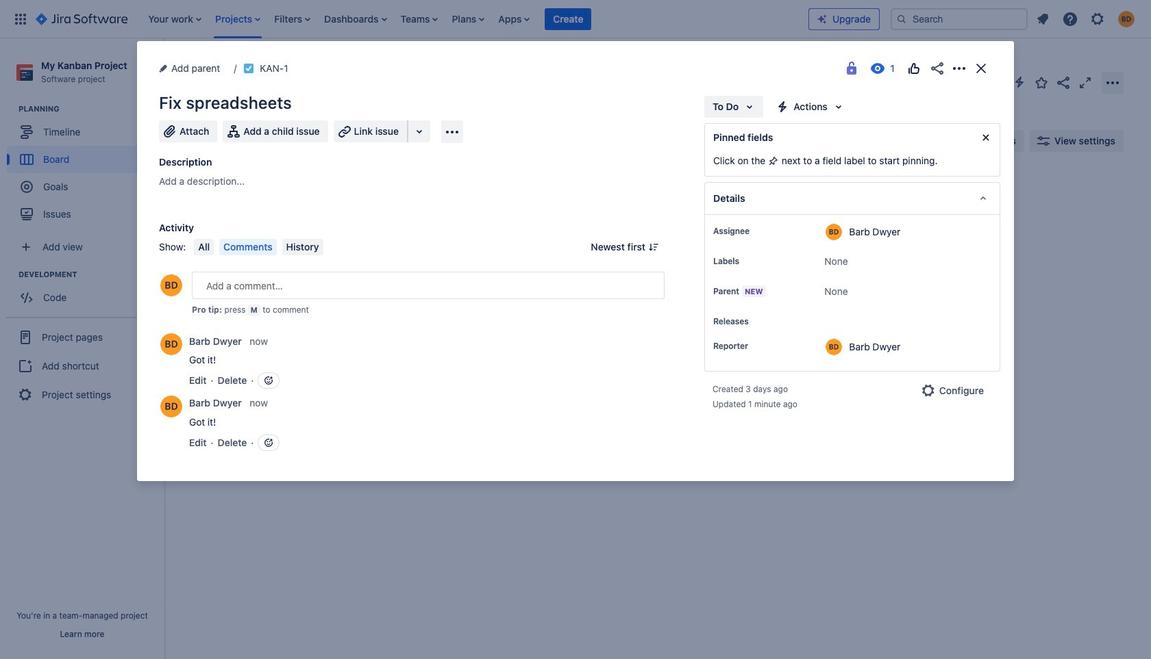 Task type: locate. For each thing, give the bounding box(es) containing it.
actions image
[[951, 60, 967, 77]]

1 heading from the top
[[18, 104, 164, 115]]

1 vertical spatial add reaction image
[[263, 438, 274, 449]]

1 list item from the left
[[144, 0, 206, 38]]

star kan board image
[[1033, 74, 1050, 91]]

3 list item from the left
[[270, 0, 315, 38]]

list item
[[144, 0, 206, 38], [211, 0, 265, 38], [270, 0, 315, 38], [320, 0, 391, 38], [396, 0, 442, 38], [448, 0, 489, 38], [494, 0, 534, 38], [545, 0, 592, 38]]

banner
[[0, 0, 1151, 38]]

1 add reaction image from the top
[[263, 375, 274, 386]]

dialog
[[137, 41, 1014, 482]]

create column image
[[774, 180, 791, 196]]

assignee pin to top. only you can see pinned fields. image
[[752, 226, 763, 237]]

0 vertical spatial add reaction image
[[263, 375, 274, 386]]

jira software image
[[36, 11, 128, 27], [36, 11, 128, 27]]

7 list item from the left
[[494, 0, 534, 38]]

close image
[[973, 60, 989, 77]]

add app image
[[444, 124, 460, 140]]

copy link to comment image
[[271, 397, 282, 408]]

heading
[[18, 104, 164, 115], [18, 269, 164, 280]]

search image
[[896, 13, 907, 24]]

6 list item from the left
[[448, 0, 489, 38]]

hide message image
[[978, 129, 994, 146]]

add reaction image up copy link to comment icon
[[263, 375, 274, 386]]

0 horizontal spatial list
[[141, 0, 808, 38]]

heading for group to the top
[[18, 104, 164, 115]]

2 heading from the top
[[18, 269, 164, 280]]

menu bar
[[191, 239, 326, 256]]

1 vertical spatial heading
[[18, 269, 164, 280]]

more information about barb dwyer image
[[160, 334, 182, 356]]

add people image
[[337, 133, 354, 149]]

group
[[7, 104, 164, 232], [7, 269, 164, 316], [5, 317, 159, 415]]

2 add reaction image from the top
[[263, 438, 274, 449]]

5 list item from the left
[[396, 0, 442, 38]]

add reaction image down copy link to comment icon
[[263, 438, 274, 449]]

2 vertical spatial group
[[5, 317, 159, 415]]

0 vertical spatial heading
[[18, 104, 164, 115]]

None search field
[[891, 8, 1028, 30]]

1 vertical spatial group
[[7, 269, 164, 316]]

list
[[141, 0, 808, 38], [1030, 7, 1143, 31]]

add reaction image
[[263, 375, 274, 386], [263, 438, 274, 449]]

add reaction image for more information about barb dwyer image on the bottom of page
[[263, 438, 274, 449]]



Task type: describe. For each thing, give the bounding box(es) containing it.
add reaction image for more information about barb dwyer icon
[[263, 375, 274, 386]]

task image
[[203, 248, 214, 259]]

details element
[[704, 182, 1000, 215]]

8 list item from the left
[[545, 0, 592, 38]]

heading for the middle group
[[18, 269, 164, 280]]

sidebar element
[[0, 38, 164, 660]]

vote options: no one has voted for this issue yet. image
[[906, 60, 922, 77]]

task image
[[243, 63, 254, 74]]

primary element
[[8, 0, 808, 38]]

1 horizontal spatial list
[[1030, 7, 1143, 31]]

Search this board text field
[[193, 129, 256, 153]]

4 list item from the left
[[320, 0, 391, 38]]

more information about barb dwyer image
[[160, 396, 182, 418]]

0 vertical spatial group
[[7, 104, 164, 232]]

Search field
[[891, 8, 1028, 30]]

Add a comment… field
[[192, 272, 665, 299]]

enter full screen image
[[1077, 74, 1093, 91]]

copy link to issue image
[[286, 62, 296, 73]]

2 list item from the left
[[211, 0, 265, 38]]

goal image
[[21, 181, 33, 193]]

link web pages and more image
[[411, 123, 428, 140]]



Task type: vqa. For each thing, say whether or not it's contained in the screenshot.
the Settings image
no



